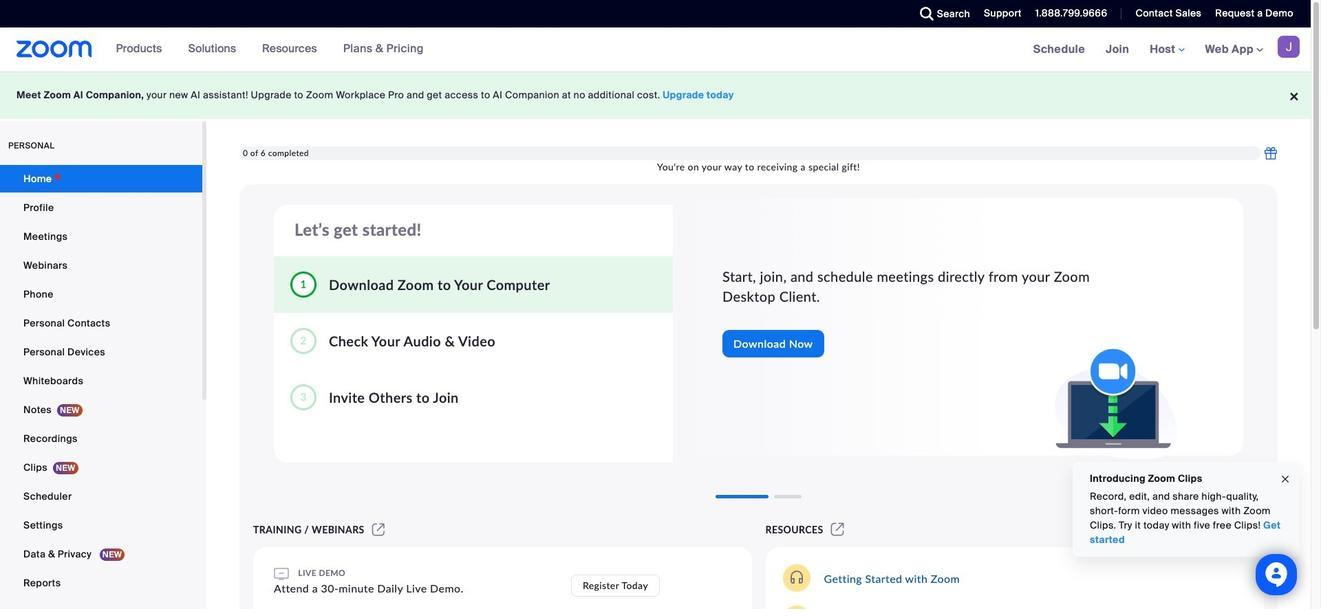 Task type: describe. For each thing, give the bounding box(es) containing it.
close image
[[1281, 472, 1292, 488]]

zoom logo image
[[17, 41, 92, 58]]



Task type: vqa. For each thing, say whether or not it's contained in the screenshot.
1st window new image from left
yes



Task type: locate. For each thing, give the bounding box(es) containing it.
window new image
[[370, 525, 387, 536], [829, 525, 847, 536]]

banner
[[0, 28, 1312, 72]]

product information navigation
[[106, 28, 434, 72]]

profile picture image
[[1279, 36, 1301, 58]]

2 window new image from the left
[[829, 525, 847, 536]]

0 horizontal spatial window new image
[[370, 525, 387, 536]]

personal menu menu
[[0, 165, 202, 599]]

footer
[[0, 72, 1312, 119]]

1 window new image from the left
[[370, 525, 387, 536]]

1 horizontal spatial window new image
[[829, 525, 847, 536]]

meetings navigation
[[1024, 28, 1312, 72]]



